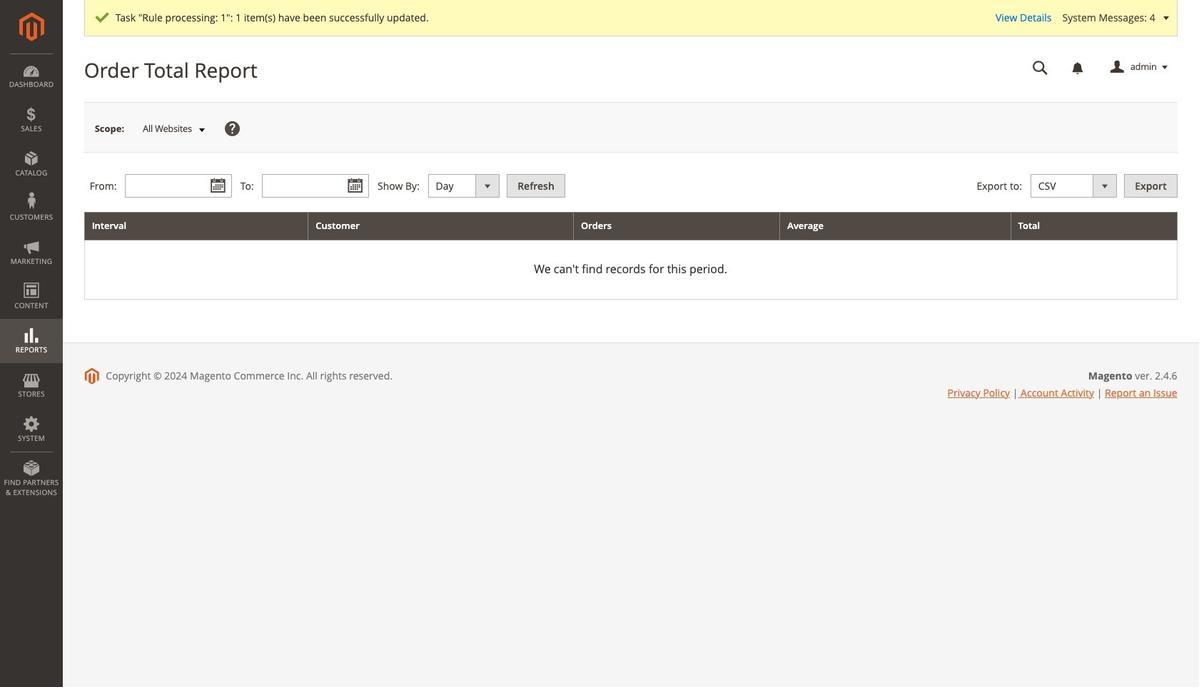 Task type: locate. For each thing, give the bounding box(es) containing it.
magento admin panel image
[[19, 12, 44, 41]]

menu bar
[[0, 54, 63, 505]]

None text field
[[262, 174, 369, 198]]

None text field
[[1023, 55, 1058, 80], [125, 174, 232, 198], [1023, 55, 1058, 80], [125, 174, 232, 198]]



